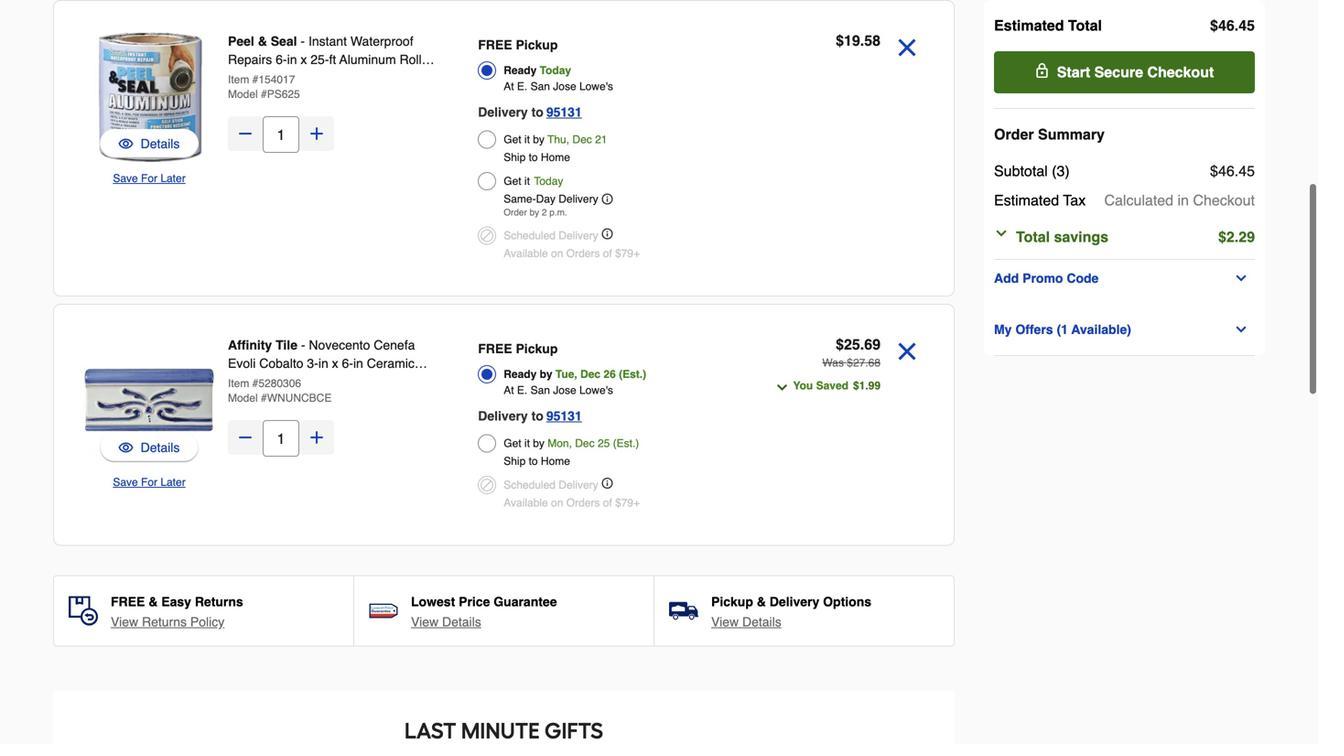 Task type: vqa. For each thing, say whether or not it's contained in the screenshot.
Flooring & Rugs's chevron right image
no



Task type: describe. For each thing, give the bounding box(es) containing it.
estimated total
[[994, 17, 1102, 34]]

in inside 'instant waterproof repairs 6-in x 25-ft aluminum roll flashing'
[[287, 52, 297, 67]]

orders for second info icon from the bottom
[[566, 247, 600, 260]]

novecento
[[309, 338, 370, 352]]

my
[[994, 322, 1012, 337]]

$ up "was"
[[836, 336, 844, 353]]

lowest price guarantee view details
[[411, 595, 557, 629]]

orders for second info icon from the top of the page
[[566, 497, 600, 509]]

thu,
[[548, 133, 569, 146]]

in up (0.1-
[[318, 356, 328, 371]]

save for later for instant waterproof repairs 6-in x 25-ft aluminum roll flashing
[[113, 172, 186, 185]]

to down get it by mon, dec 25 (est.)
[[529, 455, 538, 468]]

dec for instant waterproof repairs 6-in x 25-ft aluminum roll flashing
[[572, 133, 592, 146]]

69
[[864, 336, 881, 353]]

46 for estimated total
[[1218, 17, 1235, 34]]

to up get it by mon, dec 25 (est.)
[[531, 409, 544, 423]]

available)
[[1071, 322, 1131, 337]]

21
[[595, 133, 607, 146]]

e. for instant waterproof repairs 6-in x 25-ft aluminum roll flashing
[[517, 80, 527, 93]]

calculated in checkout
[[1104, 192, 1255, 209]]

chevron down image for add promo code
[[1234, 271, 1249, 286]]

day
[[536, 193, 556, 205]]

you
[[793, 379, 813, 392]]

minus image
[[236, 428, 254, 447]]

subtotal (3)
[[994, 162, 1070, 179]]

for for flashing
[[141, 172, 157, 185]]

quickview image for bullnose
[[119, 438, 133, 457]]

mon,
[[548, 437, 572, 450]]

to up the get it today
[[529, 151, 538, 164]]

pickup & delivery options view details
[[711, 595, 871, 629]]

checkout for calculated in checkout
[[1193, 192, 1255, 209]]

item for flashing
[[228, 73, 249, 86]]

free pickup for roll
[[478, 38, 558, 52]]

view details link for details
[[411, 613, 481, 631]]

available on orders of $79+ for second info icon from the top of the page
[[504, 497, 640, 509]]

19
[[844, 32, 860, 49]]

item #5280306 model #wnuncbce
[[228, 377, 332, 405]]

scheduled delivery for second info icon from the bottom
[[504, 229, 598, 242]]

save for later button for flashing
[[113, 169, 186, 188]]

0 horizontal spatial returns
[[142, 615, 187, 629]]

& for pickup
[[757, 595, 766, 609]]

start
[[1057, 64, 1090, 81]]

0 vertical spatial returns
[[195, 595, 243, 609]]

subtotal
[[994, 162, 1048, 179]]

0 horizontal spatial total
[[1016, 228, 1050, 245]]

view returns policy link
[[111, 613, 224, 631]]

chevron down image for you saved
[[775, 380, 789, 395]]

delivery down ready today
[[478, 105, 528, 119]]

29
[[1239, 228, 1255, 245]]

ready today
[[504, 64, 571, 77]]

add
[[994, 271, 1019, 286]]

stepper number input field with increment and decrement buttons number field for flashing
[[263, 116, 299, 153]]

free inside free & easy returns view returns policy
[[111, 595, 145, 609]]

available on orders of $79+ for second info icon from the bottom
[[504, 247, 640, 260]]

lowe's for instant waterproof repairs 6-in x 25-ft aluminum roll flashing
[[579, 80, 613, 93]]

start secure checkout button
[[994, 51, 1255, 93]]

2 - from the top
[[301, 338, 305, 352]]

evoli
[[228, 356, 256, 371]]

$ left 99
[[853, 379, 859, 392]]

99
[[868, 379, 881, 392]]

add promo code
[[994, 271, 1099, 286]]

total savings
[[1016, 228, 1109, 245]]

ship for instant waterproof repairs 6-in x 25-ft aluminum roll flashing
[[504, 151, 526, 164]]

scheduled for second info icon from the bottom
[[504, 229, 556, 242]]

ready for ceramic
[[504, 368, 537, 381]]

same-day delivery
[[504, 193, 598, 205]]

$ left 29
[[1218, 228, 1226, 245]]

repairs
[[228, 52, 272, 67]]

#154017
[[252, 73, 295, 86]]

get it by mon, dec 25 (est.)
[[504, 437, 639, 450]]

0 vertical spatial tile
[[276, 338, 297, 352]]

easy
[[161, 595, 191, 609]]

0 vertical spatial (est.)
[[619, 368, 646, 381]]

ready for roll
[[504, 64, 537, 77]]

view details link for view
[[711, 613, 782, 631]]

order for order summary
[[994, 126, 1034, 143]]

code
[[1067, 271, 1099, 286]]

2 get from the top
[[504, 175, 521, 188]]

by down day
[[530, 207, 539, 218]]

later for novecento cenefa evoli cobalto 3-in x 6-in ceramic bullnose tile (0.1-sq. ft/ piece)
[[160, 476, 186, 489]]

25-
[[311, 52, 329, 67]]

instant
[[308, 34, 347, 49]]

savings
[[1054, 228, 1109, 245]]

58
[[864, 32, 881, 49]]

95131 for instant waterproof repairs 6-in x 25-ft aluminum roll flashing
[[546, 105, 582, 119]]

(0.1-
[[304, 374, 331, 389]]

by left thu,
[[533, 133, 545, 146]]

save for later for novecento cenefa evoli cobalto 3-in x 6-in ceramic bullnose tile (0.1-sq. ft/ piece)
[[113, 476, 186, 489]]

95131 for novecento cenefa evoli cobalto 3-in x 6-in ceramic bullnose tile (0.1-sq. ft/ piece)
[[546, 409, 582, 423]]

order by 2 p.m.
[[504, 207, 567, 218]]

1 vertical spatial today
[[534, 175, 563, 188]]

peel & seal -
[[228, 34, 308, 49]]

minus image
[[236, 124, 254, 143]]

26
[[604, 368, 616, 381]]

$ up start secure checkout
[[1210, 17, 1218, 34]]

ready by tue, dec 26 (est.)
[[504, 368, 646, 381]]

last minute gifts heading
[[71, 713, 936, 744]]

it for novecento cenefa evoli cobalto 3-in x 6-in ceramic bullnose tile (0.1-sq. ft/ piece)
[[524, 437, 530, 450]]

0 vertical spatial today
[[540, 64, 571, 77]]

p.m.
[[549, 207, 567, 218]]

#ps625
[[261, 88, 300, 101]]

plus image for flashing
[[308, 124, 326, 143]]

$ 2 . 29
[[1218, 228, 1255, 245]]

bullnose
[[228, 374, 277, 389]]

chevron down image for my offers (1 available)
[[1234, 322, 1249, 337]]

$ up calculated in checkout
[[1210, 162, 1218, 179]]

affinity
[[228, 338, 272, 352]]

dec for novecento cenefa evoli cobalto 3-in x 6-in ceramic bullnose tile (0.1-sq. ft/ piece)
[[575, 437, 595, 450]]

home for instant waterproof repairs 6-in x 25-ft aluminum roll flashing
[[541, 151, 570, 164]]

price
[[459, 595, 490, 609]]

jose for novecento cenefa evoli cobalto 3-in x 6-in ceramic bullnose tile (0.1-sq. ft/ piece)
[[553, 384, 576, 397]]

lowe's for novecento cenefa evoli cobalto 3-in x 6-in ceramic bullnose tile (0.1-sq. ft/ piece)
[[579, 384, 613, 397]]

$ left 58
[[836, 32, 844, 49]]

was
[[822, 357, 844, 369]]

25 inside option group
[[598, 437, 610, 450]]

in up the "ft/"
[[353, 356, 363, 371]]

flashing
[[228, 70, 276, 85]]

order summary
[[994, 126, 1105, 143]]

my offers (1 available)
[[994, 322, 1131, 337]]

for for bullnose
[[141, 476, 157, 489]]

delivery to 95131 for novecento cenefa evoli cobalto 3-in x 6-in ceramic bullnose tile (0.1-sq. ft/ piece)
[[478, 409, 582, 423]]

cobalto
[[259, 356, 303, 371]]

option group for novecento cenefa evoli cobalto 3-in x 6-in ceramic bullnose tile (0.1-sq. ft/ piece)
[[478, 336, 732, 514]]

estimated for estimated tax
[[994, 192, 1059, 209]]

waterproof
[[350, 34, 413, 49]]

remove item image for instant waterproof repairs 6-in x 25-ft aluminum roll flashing
[[892, 32, 923, 63]]

on for second info icon from the bottom
[[551, 247, 563, 260]]

#wnuncbce
[[261, 392, 332, 405]]

0 vertical spatial total
[[1068, 17, 1102, 34]]

get for novecento cenefa evoli cobalto 3-in x 6-in ceramic bullnose tile (0.1-sq. ft/ piece)
[[504, 437, 521, 450]]

affinity tile -
[[228, 338, 309, 352]]

$ 46 . 45 for total
[[1210, 17, 1255, 34]]

instant waterproof repairs 6-in x 25-ft aluminum roll flashing
[[228, 34, 422, 85]]

peel
[[228, 34, 254, 49]]

#5280306
[[252, 377, 301, 390]]

san for novecento cenefa evoli cobalto 3-in x 6-in ceramic bullnose tile (0.1-sq. ft/ piece)
[[531, 384, 550, 397]]

by left tue,
[[540, 368, 553, 381]]

jose for instant waterproof repairs 6-in x 25-ft aluminum roll flashing
[[553, 80, 576, 93]]

in right calculated
[[1178, 192, 1189, 209]]

ship for novecento cenefa evoli cobalto 3-in x 6-in ceramic bullnose tile (0.1-sq. ft/ piece)
[[504, 455, 526, 468]]

aluminum
[[339, 52, 396, 67]]

scheduled delivery for second info icon from the top of the page
[[504, 479, 598, 492]]

x inside 'instant waterproof repairs 6-in x 25-ft aluminum roll flashing'
[[301, 52, 307, 67]]

quickview image for flashing
[[119, 135, 133, 153]]

of for second info icon from the bottom
[[603, 247, 612, 260]]

1 - from the top
[[301, 34, 305, 49]]



Task type: locate. For each thing, give the bounding box(es) containing it.
0 vertical spatial checkout
[[1147, 64, 1214, 81]]

1 vertical spatial jose
[[553, 384, 576, 397]]

0 vertical spatial save
[[113, 172, 138, 185]]

ship down get it by mon, dec 25 (est.)
[[504, 455, 526, 468]]

lowest
[[411, 595, 455, 609]]

2 horizontal spatial &
[[757, 595, 766, 609]]

2 view from the left
[[411, 615, 439, 629]]

1 vertical spatial ship
[[504, 455, 526, 468]]

6- inside the novecento cenefa evoli cobalto 3-in x 6-in ceramic bullnose tile (0.1-sq. ft/ piece)
[[342, 356, 353, 371]]

at e. san jose lowe's for instant waterproof repairs 6-in x 25-ft aluminum roll flashing
[[504, 80, 613, 93]]

2 $79+ from the top
[[615, 497, 640, 509]]

1 vertical spatial returns
[[142, 615, 187, 629]]

0 vertical spatial at
[[504, 80, 514, 93]]

1 vertical spatial 95131 button
[[546, 405, 582, 427]]

piece)
[[365, 374, 402, 389]]

& for free
[[148, 595, 158, 609]]

1 95131 button from the top
[[546, 101, 582, 123]]

1 scheduled from the top
[[504, 229, 556, 242]]

save for flashing
[[113, 172, 138, 185]]

order up "subtotal" in the top of the page
[[994, 126, 1034, 143]]

in
[[287, 52, 297, 67], [1178, 192, 1189, 209], [318, 356, 328, 371], [353, 356, 363, 371]]

27
[[853, 357, 865, 369]]

secure
[[1094, 64, 1143, 81]]

to up get it by thu, dec 21
[[531, 105, 544, 119]]

ship
[[504, 151, 526, 164], [504, 455, 526, 468]]

pickup for ceramic
[[516, 341, 558, 356]]

3-
[[307, 356, 318, 371]]

1 free pickup from the top
[[478, 38, 558, 52]]

2 later from the top
[[160, 476, 186, 489]]

1 stepper number input field with increment and decrement buttons number field from the top
[[263, 116, 299, 153]]

1 plus image from the top
[[308, 124, 326, 143]]

policy
[[190, 615, 224, 629]]

by left mon,
[[533, 437, 545, 450]]

0 vertical spatial home
[[541, 151, 570, 164]]

0 vertical spatial free
[[478, 38, 512, 52]]

1 option group from the top
[[478, 32, 732, 265]]

save down instant waterproof repairs 6-in x 25-ft aluminum roll flashing image
[[113, 172, 138, 185]]

pickup for roll
[[516, 38, 558, 52]]

block image for second info icon from the top of the page
[[478, 476, 496, 494]]

scheduled for second info icon from the top of the page
[[504, 479, 556, 492]]

at e. san jose lowe's down ready today
[[504, 80, 613, 93]]

view inside free & easy returns view returns policy
[[111, 615, 138, 629]]

2 available from the top
[[504, 497, 548, 509]]

x left the '25-'
[[301, 52, 307, 67]]

pickup inside pickup & delivery options view details
[[711, 595, 753, 609]]

add promo code link
[[994, 267, 1255, 289]]

details inside pickup & delivery options view details
[[742, 615, 782, 629]]

0 vertical spatial scheduled delivery
[[504, 229, 598, 242]]

2 vertical spatial dec
[[575, 437, 595, 450]]

1 vertical spatial later
[[160, 476, 186, 489]]

later down instant waterproof repairs 6-in x 25-ft aluminum roll flashing image
[[160, 172, 186, 185]]

0 vertical spatial item
[[228, 73, 249, 86]]

remove item image for novecento cenefa evoli cobalto 3-in x 6-in ceramic bullnose tile (0.1-sq. ft/ piece)
[[892, 336, 923, 367]]

(est.) right 26
[[619, 368, 646, 381]]

later for instant waterproof repairs 6-in x 25-ft aluminum roll flashing
[[160, 172, 186, 185]]

1 horizontal spatial 6-
[[342, 356, 353, 371]]

2 vertical spatial free
[[111, 595, 145, 609]]

info image
[[602, 228, 613, 239], [602, 478, 613, 489]]

promo
[[1023, 271, 1063, 286]]

home down get it by thu, dec 21
[[541, 151, 570, 164]]

25 up the '27'
[[844, 336, 860, 353]]

it for instant waterproof repairs 6-in x 25-ft aluminum roll flashing
[[524, 133, 530, 146]]

6- down seal
[[276, 52, 287, 67]]

$ 19 . 58
[[836, 32, 881, 49]]

free & easy returns view returns policy
[[111, 595, 243, 629]]

1 95131 from the top
[[546, 105, 582, 119]]

& inside free & easy returns view returns policy
[[148, 595, 158, 609]]

$79+ for second info icon from the top of the page
[[615, 497, 640, 509]]

1 ship from the top
[[504, 151, 526, 164]]

25 right mon,
[[598, 437, 610, 450]]

1 vertical spatial stepper number input field with increment and decrement buttons number field
[[263, 420, 299, 457]]

ceramic
[[367, 356, 415, 371]]

$79+ for second info icon from the bottom
[[615, 247, 640, 260]]

1 ready from the top
[[504, 64, 537, 77]]

& left options
[[757, 595, 766, 609]]

block image
[[478, 227, 496, 245], [478, 476, 496, 494]]

delivery down the 'p.m.'
[[559, 229, 598, 242]]

home down mon,
[[541, 455, 570, 468]]

estimated
[[994, 17, 1064, 34], [994, 192, 1059, 209]]

1 vertical spatial total
[[1016, 228, 1050, 245]]

- right seal
[[301, 34, 305, 49]]

0 vertical spatial save for later button
[[113, 169, 186, 188]]

view for free & easy returns view returns policy
[[111, 615, 138, 629]]

45 for subtotal (3)
[[1239, 162, 1255, 179]]

0 horizontal spatial 25
[[598, 437, 610, 450]]

1 vertical spatial pickup
[[516, 341, 558, 356]]

dec left 26
[[580, 368, 601, 381]]

today up get it by thu, dec 21
[[540, 64, 571, 77]]

view inside "lowest price guarantee view details"
[[411, 615, 439, 629]]

save down novecento cenefa evoli cobalto 3-in x 6-in ceramic bullnose tile (0.1-sq. ft/ piece) image at the left
[[113, 476, 138, 489]]

dec right mon,
[[575, 437, 595, 450]]

2 95131 from the top
[[546, 409, 582, 423]]

0 vertical spatial $ 46 . 45
[[1210, 17, 1255, 34]]

0 vertical spatial info image
[[602, 228, 613, 239]]

1 item from the top
[[228, 73, 249, 86]]

scheduled down mon,
[[504, 479, 556, 492]]

model down bullnose
[[228, 392, 258, 405]]

3 it from the top
[[524, 437, 530, 450]]

you saved $ 1 . 99
[[793, 379, 881, 392]]

1 block image from the top
[[478, 227, 496, 245]]

x up sq.
[[332, 356, 338, 371]]

scheduled down order by 2 p.m.
[[504, 229, 556, 242]]

$ 46 . 45 for (3)
[[1210, 162, 1255, 179]]

1 vertical spatial quickview image
[[119, 438, 133, 457]]

0 vertical spatial get
[[504, 133, 521, 146]]

item inside item #154017 model #ps625
[[228, 73, 249, 86]]

1 vertical spatial it
[[524, 175, 530, 188]]

tile up the cobalto
[[276, 338, 297, 352]]

checkout right secure
[[1147, 64, 1214, 81]]

2 ready from the top
[[504, 368, 537, 381]]

6- inside 'instant waterproof repairs 6-in x 25-ft aluminum roll flashing'
[[276, 52, 287, 67]]

1 vertical spatial dec
[[580, 368, 601, 381]]

1 vertical spatial checkout
[[1193, 192, 1255, 209]]

calculated
[[1104, 192, 1174, 209]]

0 vertical spatial model
[[228, 88, 258, 101]]

68
[[868, 357, 881, 369]]

ship to home for novecento cenefa evoli cobalto 3-in x 6-in ceramic bullnose tile (0.1-sq. ft/ piece)
[[504, 455, 570, 468]]

x
[[301, 52, 307, 67], [332, 356, 338, 371]]

model inside item #154017 model #ps625
[[228, 88, 258, 101]]

offers
[[1015, 322, 1053, 337]]

delivery inside pickup & delivery options view details
[[770, 595, 820, 609]]

0 vertical spatial $79+
[[615, 247, 640, 260]]

order inside option group
[[504, 207, 527, 218]]

today up the same-day delivery
[[534, 175, 563, 188]]

1 vertical spatial available
[[504, 497, 548, 509]]

2 ship to home from the top
[[504, 455, 570, 468]]

estimated tax
[[994, 192, 1086, 209]]

available down order by 2 p.m.
[[504, 247, 548, 260]]

2 quickview image from the top
[[119, 438, 133, 457]]

for down novecento cenefa evoli cobalto 3-in x 6-in ceramic bullnose tile (0.1-sq. ft/ piece) image at the left
[[141, 476, 157, 489]]

95131 up mon,
[[546, 409, 582, 423]]

25
[[844, 336, 860, 353], [598, 437, 610, 450]]

1 it from the top
[[524, 133, 530, 146]]

available down mon,
[[504, 497, 548, 509]]

0 vertical spatial option group
[[478, 32, 732, 265]]

at down ready today
[[504, 80, 514, 93]]

available on orders of $79+
[[504, 247, 640, 260], [504, 497, 640, 509]]

1 vertical spatial scheduled delivery
[[504, 479, 598, 492]]

save for bullnose
[[113, 476, 138, 489]]

1 later from the top
[[160, 172, 186, 185]]

chevron down image inside add promo code link
[[1234, 271, 1249, 286]]

1 delivery to 95131 from the top
[[478, 105, 582, 119]]

2 save for later from the top
[[113, 476, 186, 489]]

1 available from the top
[[504, 247, 548, 260]]

1 vertical spatial of
[[603, 497, 612, 509]]

1 vertical spatial estimated
[[994, 192, 1059, 209]]

1 horizontal spatial 2
[[1226, 228, 1235, 245]]

2 item from the top
[[228, 377, 249, 390]]

on
[[551, 247, 563, 260], [551, 497, 563, 509]]

45
[[1239, 17, 1255, 34], [1239, 162, 1255, 179]]

block image for second info icon from the bottom
[[478, 227, 496, 245]]

at e. san jose lowe's down tue,
[[504, 384, 613, 397]]

2 san from the top
[[531, 384, 550, 397]]

0 vertical spatial orders
[[566, 247, 600, 260]]

1 get from the top
[[504, 133, 521, 146]]

details inside "lowest price guarantee view details"
[[442, 615, 481, 629]]

1 at from the top
[[504, 80, 514, 93]]

for down instant waterproof repairs 6-in x 25-ft aluminum roll flashing image
[[141, 172, 157, 185]]

& left seal
[[258, 34, 267, 49]]

2 at from the top
[[504, 384, 514, 397]]

1 on from the top
[[551, 247, 563, 260]]

1 vertical spatial 46
[[1218, 162, 1235, 179]]

.
[[1235, 17, 1239, 34], [860, 32, 864, 49], [1235, 162, 1239, 179], [1235, 228, 1239, 245], [860, 336, 864, 353], [865, 357, 868, 369], [865, 379, 868, 392]]

0 horizontal spatial view details link
[[411, 613, 481, 631]]

1 horizontal spatial x
[[332, 356, 338, 371]]

san down ready by tue, dec 26 (est.) at left
[[531, 384, 550, 397]]

1 vertical spatial tile
[[281, 374, 301, 389]]

save for later down instant waterproof repairs 6-in x 25-ft aluminum roll flashing image
[[113, 172, 186, 185]]

2 it from the top
[[524, 175, 530, 188]]

free for roll
[[478, 38, 512, 52]]

1 vertical spatial order
[[504, 207, 527, 218]]

$ right "was"
[[847, 357, 853, 369]]

2 of from the top
[[603, 497, 612, 509]]

2 vertical spatial it
[[524, 437, 530, 450]]

2 scheduled from the top
[[504, 479, 556, 492]]

0 vertical spatial remove item image
[[892, 32, 923, 63]]

1 quickview image from the top
[[119, 135, 133, 153]]

seal
[[271, 34, 297, 49]]

ship to home for instant waterproof repairs 6-in x 25-ft aluminum roll flashing
[[504, 151, 570, 164]]

1 available on orders of $79+ from the top
[[504, 247, 640, 260]]

it left thu,
[[524, 133, 530, 146]]

e. down ready today
[[517, 80, 527, 93]]

san for instant waterproof repairs 6-in x 25-ft aluminum roll flashing
[[531, 80, 550, 93]]

1 vertical spatial 2
[[1226, 228, 1235, 245]]

1 san from the top
[[531, 80, 550, 93]]

get it by thu, dec 21
[[504, 133, 607, 146]]

1 vertical spatial save
[[113, 476, 138, 489]]

chevron down image
[[994, 226, 1009, 241], [1234, 271, 1249, 286], [1234, 322, 1249, 337], [775, 380, 789, 395]]

1 jose from the top
[[553, 80, 576, 93]]

info image
[[602, 194, 613, 205]]

ft
[[329, 52, 336, 67]]

0 vertical spatial jose
[[553, 80, 576, 93]]

e.
[[517, 80, 527, 93], [517, 384, 527, 397]]

view for pickup & delivery options view details
[[711, 615, 739, 629]]

free pickup up tue,
[[478, 341, 558, 356]]

secure image
[[1035, 63, 1050, 78]]

model down "flashing"
[[228, 88, 258, 101]]

x inside the novecento cenefa evoli cobalto 3-in x 6-in ceramic bullnose tile (0.1-sq. ft/ piece)
[[332, 356, 338, 371]]

delivery to 95131 up mon,
[[478, 409, 582, 423]]

1 orders from the top
[[566, 247, 600, 260]]

1 vertical spatial option group
[[478, 336, 732, 514]]

option group
[[478, 32, 732, 265], [478, 336, 732, 514]]

$ 46 . 45
[[1210, 17, 1255, 34], [1210, 162, 1255, 179]]

view
[[111, 615, 138, 629], [411, 615, 439, 629], [711, 615, 739, 629]]

san down ready today
[[531, 80, 550, 93]]

chevron down image inside my offers (1 available) link
[[1234, 322, 1249, 337]]

scheduled delivery down mon,
[[504, 479, 598, 492]]

0 vertical spatial 45
[[1239, 17, 1255, 34]]

2 left 29
[[1226, 228, 1235, 245]]

jose
[[553, 80, 576, 93], [553, 384, 576, 397]]

2 info image from the top
[[602, 478, 613, 489]]

2 ship from the top
[[504, 455, 526, 468]]

estimated down subtotal (3)
[[994, 192, 1059, 209]]

2 free pickup from the top
[[478, 341, 558, 356]]

stepper number input field with increment and decrement buttons number field right minus image
[[263, 420, 299, 457]]

2 $ 46 . 45 from the top
[[1210, 162, 1255, 179]]

order down same-
[[504, 207, 527, 218]]

2 option group from the top
[[478, 336, 732, 514]]

(est.) right mon,
[[613, 437, 639, 450]]

0 vertical spatial stepper number input field with increment and decrement buttons number field
[[263, 116, 299, 153]]

1
[[859, 379, 865, 392]]

1 $79+ from the top
[[615, 247, 640, 260]]

1 model from the top
[[228, 88, 258, 101]]

2 lowe's from the top
[[579, 384, 613, 397]]

dec
[[572, 133, 592, 146], [580, 368, 601, 381], [575, 437, 595, 450]]

1 vertical spatial on
[[551, 497, 563, 509]]

&
[[258, 34, 267, 49], [148, 595, 158, 609], [757, 595, 766, 609]]

orders down the 'p.m.'
[[566, 247, 600, 260]]

item
[[228, 73, 249, 86], [228, 377, 249, 390]]

0 vertical spatial quickview image
[[119, 135, 133, 153]]

available on orders of $79+ down the 'p.m.'
[[504, 247, 640, 260]]

2 horizontal spatial view
[[711, 615, 739, 629]]

1 ship to home from the top
[[504, 151, 570, 164]]

1 vertical spatial home
[[541, 455, 570, 468]]

25 inside $ 25 . 69 was $ 27 . 68
[[844, 336, 860, 353]]

2 save for later button from the top
[[113, 473, 186, 492]]

view details link
[[411, 613, 481, 631], [711, 613, 782, 631]]

at for instant waterproof repairs 6-in x 25-ft aluminum roll flashing
[[504, 80, 514, 93]]

tile
[[276, 338, 297, 352], [281, 374, 301, 389]]

tax
[[1063, 192, 1086, 209]]

option group for instant waterproof repairs 6-in x 25-ft aluminum roll flashing
[[478, 32, 732, 265]]

ready left tue,
[[504, 368, 537, 381]]

of for second info icon from the top of the page
[[603, 497, 612, 509]]

e. for novecento cenefa evoli cobalto 3-in x 6-in ceramic bullnose tile (0.1-sq. ft/ piece)
[[517, 384, 527, 397]]

scheduled delivery
[[504, 229, 598, 242], [504, 479, 598, 492]]

total up "start"
[[1068, 17, 1102, 34]]

at e. san jose lowe's
[[504, 80, 613, 93], [504, 384, 613, 397]]

to
[[531, 105, 544, 119], [529, 151, 538, 164], [531, 409, 544, 423], [529, 455, 538, 468]]

2 e. from the top
[[517, 384, 527, 397]]

1 save for later from the top
[[113, 172, 186, 185]]

& inside pickup & delivery options view details
[[757, 595, 766, 609]]

0 vertical spatial san
[[531, 80, 550, 93]]

2 on from the top
[[551, 497, 563, 509]]

0 vertical spatial it
[[524, 133, 530, 146]]

save for later button for bullnose
[[113, 473, 186, 492]]

1 45 from the top
[[1239, 17, 1255, 34]]

Stepper number input field with increment and decrement buttons number field
[[263, 116, 299, 153], [263, 420, 299, 457]]

instant waterproof repairs 6-in x 25-ft aluminum roll flashing image
[[83, 30, 215, 162]]

1 view from the left
[[111, 615, 138, 629]]

1 vertical spatial 25
[[598, 437, 610, 450]]

free pickup up ready today
[[478, 38, 558, 52]]

get for instant waterproof repairs 6-in x 25-ft aluminum roll flashing
[[504, 133, 521, 146]]

save for later button down novecento cenefa evoli cobalto 3-in x 6-in ceramic bullnose tile (0.1-sq. ft/ piece) image at the left
[[113, 473, 186, 492]]

quickview image
[[119, 135, 133, 153], [119, 438, 133, 457]]

details
[[141, 136, 180, 151], [141, 440, 180, 455], [442, 615, 481, 629], [742, 615, 782, 629]]

save for later button down instant waterproof repairs 6-in x 25-ft aluminum roll flashing image
[[113, 169, 186, 188]]

lowe's up 21
[[579, 80, 613, 93]]

on down the 'p.m.'
[[551, 247, 563, 260]]

free pickup for ceramic
[[478, 341, 558, 356]]

2 down day
[[542, 207, 547, 218]]

0 horizontal spatial order
[[504, 207, 527, 218]]

returns down "easy" at the bottom of page
[[142, 615, 187, 629]]

at e. san jose lowe's for novecento cenefa evoli cobalto 3-in x 6-in ceramic bullnose tile (0.1-sq. ft/ piece)
[[504, 384, 613, 397]]

delivery to 95131 for instant waterproof repairs 6-in x 25-ft aluminum roll flashing
[[478, 105, 582, 119]]

0 vertical spatial order
[[994, 126, 1034, 143]]

0 vertical spatial e.
[[517, 80, 527, 93]]

item down evoli
[[228, 377, 249, 390]]

checkout up $ 2 . 29
[[1193, 192, 1255, 209]]

2 estimated from the top
[[994, 192, 1059, 209]]

1 horizontal spatial view details link
[[711, 613, 782, 631]]

1 vertical spatial orders
[[566, 497, 600, 509]]

2 home from the top
[[541, 455, 570, 468]]

-
[[301, 34, 305, 49], [301, 338, 305, 352]]

1 $ 46 . 45 from the top
[[1210, 17, 1255, 34]]

0 vertical spatial block image
[[478, 227, 496, 245]]

stepper number input field with increment and decrement buttons number field for bullnose
[[263, 420, 299, 457]]

1 vertical spatial lowe's
[[579, 384, 613, 397]]

info image down get it by mon, dec 25 (est.)
[[602, 478, 613, 489]]

san
[[531, 80, 550, 93], [531, 384, 550, 397]]

1 save for later button from the top
[[113, 169, 186, 188]]

ready up get it by thu, dec 21
[[504, 64, 537, 77]]

order for order by 2 p.m.
[[504, 207, 527, 218]]

later down novecento cenefa evoli cobalto 3-in x 6-in ceramic bullnose tile (0.1-sq. ft/ piece) image at the left
[[160, 476, 186, 489]]

2 jose from the top
[[553, 384, 576, 397]]

(1
[[1057, 322, 1068, 337]]

start secure checkout
[[1057, 64, 1214, 81]]

1 vertical spatial info image
[[602, 478, 613, 489]]

& for peel
[[258, 34, 267, 49]]

my offers (1 available) link
[[994, 319, 1255, 341]]

2 45 from the top
[[1239, 162, 1255, 179]]

1 at e. san jose lowe's from the top
[[504, 80, 613, 93]]

returns
[[195, 595, 243, 609], [142, 615, 187, 629]]

2 available on orders of $79+ from the top
[[504, 497, 640, 509]]

2 block image from the top
[[478, 476, 496, 494]]

2 plus image from the top
[[308, 428, 326, 447]]

0 vertical spatial free pickup
[[478, 38, 558, 52]]

item #154017 model #ps625
[[228, 73, 300, 101]]

delivery down get it by mon, dec 25 (est.)
[[559, 479, 598, 492]]

summary
[[1038, 126, 1105, 143]]

2 remove item image from the top
[[892, 336, 923, 367]]

delivery up the 'p.m.'
[[559, 193, 598, 205]]

view inside pickup & delivery options view details
[[711, 615, 739, 629]]

0 horizontal spatial &
[[148, 595, 158, 609]]

available on orders of $79+ down get it by mon, dec 25 (est.)
[[504, 497, 640, 509]]

same-
[[504, 193, 536, 205]]

1 vertical spatial ship to home
[[504, 455, 570, 468]]

1 vertical spatial -
[[301, 338, 305, 352]]

options
[[823, 595, 871, 609]]

estimated for estimated total
[[994, 17, 1064, 34]]

in down seal
[[287, 52, 297, 67]]

3 get from the top
[[504, 437, 521, 450]]

free pickup
[[478, 38, 558, 52], [478, 341, 558, 356]]

2 view details link from the left
[[711, 613, 782, 631]]

$ 25 . 69 was $ 27 . 68
[[822, 336, 881, 369]]

novecento cenefa evoli cobalto 3-in x 6-in ceramic bullnose tile (0.1-sq. ft/ piece) image
[[83, 334, 215, 466]]

item for bullnose
[[228, 377, 249, 390]]

checkout inside button
[[1147, 64, 1214, 81]]

2 delivery to 95131 from the top
[[478, 409, 582, 423]]

2 save from the top
[[113, 476, 138, 489]]

2 95131 button from the top
[[546, 405, 582, 427]]

1 vertical spatial plus image
[[308, 428, 326, 447]]

2 model from the top
[[228, 392, 258, 405]]

1 46 from the top
[[1218, 17, 1235, 34]]

2 for from the top
[[141, 476, 157, 489]]

1 vertical spatial remove item image
[[892, 336, 923, 367]]

get it today
[[504, 175, 563, 188]]

0 vertical spatial plus image
[[308, 124, 326, 143]]

home for novecento cenefa evoli cobalto 3-in x 6-in ceramic bullnose tile (0.1-sq. ft/ piece)
[[541, 455, 570, 468]]

46 for subtotal (3)
[[1218, 162, 1235, 179]]

on down mon,
[[551, 497, 563, 509]]

1 vertical spatial delivery to 95131
[[478, 409, 582, 423]]

1 info image from the top
[[602, 228, 613, 239]]

plus image for bullnose
[[308, 428, 326, 447]]

item inside item #5280306 model #wnuncbce
[[228, 377, 249, 390]]

2 vertical spatial pickup
[[711, 595, 753, 609]]

at down ready by tue, dec 26 (est.) at left
[[504, 384, 514, 397]]

1 vertical spatial $79+
[[615, 497, 640, 509]]

model
[[228, 88, 258, 101], [228, 392, 258, 405]]

of down get it by mon, dec 25 (est.)
[[603, 497, 612, 509]]

it up same-
[[524, 175, 530, 188]]

tue,
[[556, 368, 577, 381]]

guarantee
[[494, 595, 557, 609]]

novecento cenefa evoli cobalto 3-in x 6-in ceramic bullnose tile (0.1-sq. ft/ piece)
[[228, 338, 415, 389]]

0 vertical spatial 2
[[542, 207, 547, 218]]

saved
[[816, 379, 848, 392]]

2 46 from the top
[[1218, 162, 1235, 179]]

1 vertical spatial 45
[[1239, 162, 1255, 179]]

orders down get it by mon, dec 25 (est.)
[[566, 497, 600, 509]]

1 vertical spatial (est.)
[[613, 437, 639, 450]]

get left thu,
[[504, 133, 521, 146]]

0 vertical spatial estimated
[[994, 17, 1064, 34]]

(3)
[[1052, 162, 1070, 179]]

0 vertical spatial ready
[[504, 64, 537, 77]]

free for ceramic
[[478, 341, 512, 356]]

checkout for start secure checkout
[[1147, 64, 1214, 81]]

for
[[141, 172, 157, 185], [141, 476, 157, 489]]

1 vertical spatial scheduled
[[504, 479, 556, 492]]

delivery
[[478, 105, 528, 119], [559, 193, 598, 205], [559, 229, 598, 242], [478, 409, 528, 423], [559, 479, 598, 492], [770, 595, 820, 609]]

1 home from the top
[[541, 151, 570, 164]]

0 vertical spatial ship
[[504, 151, 526, 164]]

ft/
[[351, 374, 362, 389]]

1 e. from the top
[[517, 80, 527, 93]]

95131 button for novecento cenefa evoli cobalto 3-in x 6-in ceramic bullnose tile (0.1-sq. ft/ piece)
[[546, 405, 582, 427]]

free up view returns policy link
[[111, 595, 145, 609]]

1 save from the top
[[113, 172, 138, 185]]

delivery up get it by mon, dec 25 (est.)
[[478, 409, 528, 423]]

0 horizontal spatial x
[[301, 52, 307, 67]]

1 lowe's from the top
[[579, 80, 613, 93]]

0 vertical spatial 25
[[844, 336, 860, 353]]

0 vertical spatial 6-
[[276, 52, 287, 67]]

roll
[[400, 52, 422, 67]]

1 horizontal spatial &
[[258, 34, 267, 49]]

delivery to 95131 up get it by thu, dec 21
[[478, 105, 582, 119]]

0 horizontal spatial view
[[111, 615, 138, 629]]

3 view from the left
[[711, 615, 739, 629]]

1 estimated from the top
[[994, 17, 1064, 34]]

45 for estimated total
[[1239, 17, 1255, 34]]

plus image right minus icon
[[308, 124, 326, 143]]

at for novecento cenefa evoli cobalto 3-in x 6-in ceramic bullnose tile (0.1-sq. ft/ piece)
[[504, 384, 514, 397]]

1 for from the top
[[141, 172, 157, 185]]

1 view details link from the left
[[411, 613, 481, 631]]

2 scheduled delivery from the top
[[504, 479, 598, 492]]

- up the cobalto
[[301, 338, 305, 352]]

6- down novecento
[[342, 356, 353, 371]]

1 scheduled delivery from the top
[[504, 229, 598, 242]]

0 vertical spatial delivery to 95131
[[478, 105, 582, 119]]

plus image
[[308, 124, 326, 143], [308, 428, 326, 447]]

1 vertical spatial ready
[[504, 368, 537, 381]]

1 of from the top
[[603, 247, 612, 260]]

2 stepper number input field with increment and decrement buttons number field from the top
[[263, 420, 299, 457]]

1 vertical spatial 6-
[[342, 356, 353, 371]]

e. down ready by tue, dec 26 (est.) at left
[[517, 384, 527, 397]]

& left "easy" at the bottom of page
[[148, 595, 158, 609]]

1 vertical spatial available on orders of $79+
[[504, 497, 640, 509]]

of down info image
[[603, 247, 612, 260]]

model for bullnose
[[228, 392, 258, 405]]

2
[[542, 207, 547, 218], [1226, 228, 1235, 245]]

1 remove item image from the top
[[892, 32, 923, 63]]

ship to home
[[504, 151, 570, 164], [504, 455, 570, 468]]

2 orders from the top
[[566, 497, 600, 509]]

1 vertical spatial model
[[228, 392, 258, 405]]

1 vertical spatial free pickup
[[478, 341, 558, 356]]

0 vertical spatial on
[[551, 247, 563, 260]]

model for flashing
[[228, 88, 258, 101]]

$
[[1210, 17, 1218, 34], [836, 32, 844, 49], [1210, 162, 1218, 179], [1218, 228, 1226, 245], [836, 336, 844, 353], [847, 357, 853, 369], [853, 379, 859, 392]]

0 vertical spatial x
[[301, 52, 307, 67]]

info image down info image
[[602, 228, 613, 239]]

sq.
[[331, 374, 348, 389]]

tile inside the novecento cenefa evoli cobalto 3-in x 6-in ceramic bullnose tile (0.1-sq. ft/ piece)
[[281, 374, 301, 389]]

remove item image
[[892, 32, 923, 63], [892, 336, 923, 367]]

ship up the get it today
[[504, 151, 526, 164]]

2 at e. san jose lowe's from the top
[[504, 384, 613, 397]]

cenefa
[[374, 338, 415, 352]]

0 vertical spatial ship to home
[[504, 151, 570, 164]]

model inside item #5280306 model #wnuncbce
[[228, 392, 258, 405]]

95131 button for instant waterproof repairs 6-in x 25-ft aluminum roll flashing
[[546, 101, 582, 123]]

on for second info icon from the top of the page
[[551, 497, 563, 509]]

lowe's down 26
[[579, 384, 613, 397]]

total down estimated tax
[[1016, 228, 1050, 245]]



